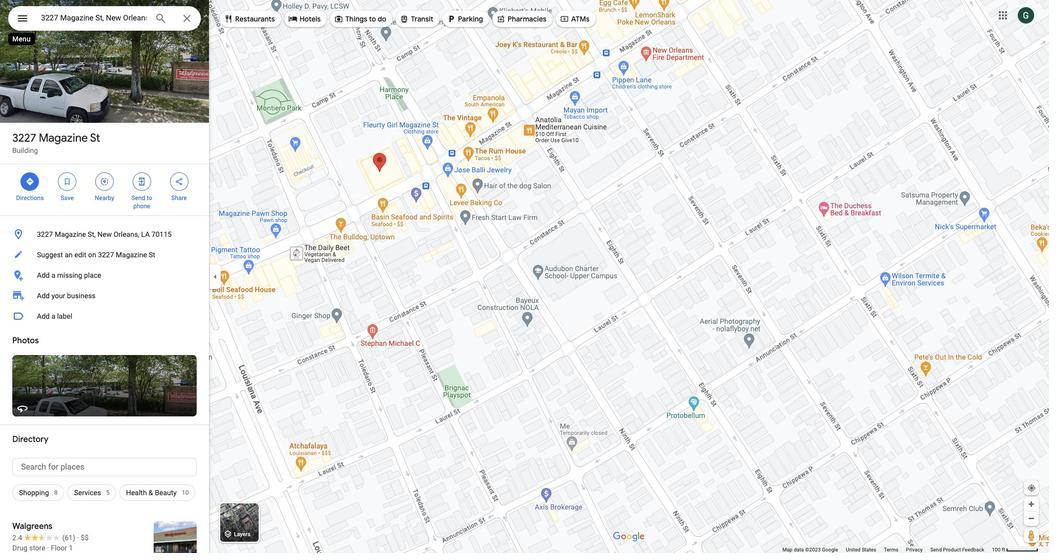 Task type: vqa. For each thing, say whether or not it's contained in the screenshot.


Task type: describe. For each thing, give the bounding box(es) containing it.
hotels
[[300, 14, 321, 24]]

nearby
[[95, 195, 114, 202]]

100 ft
[[992, 548, 1006, 553]]

terms button
[[884, 547, 899, 554]]

 button
[[8, 6, 37, 33]]

atms
[[571, 14, 590, 24]]


[[560, 13, 569, 25]]

3227 magazine st main content
[[0, 0, 209, 554]]

2 vertical spatial magazine
[[116, 251, 147, 259]]

new
[[97, 231, 112, 239]]


[[16, 11, 29, 26]]

beauty
[[155, 489, 177, 498]]

layers
[[234, 532, 251, 539]]

3227 for st
[[12, 131, 36, 146]]

google
[[822, 548, 839, 553]]

share
[[171, 195, 187, 202]]

map data ©2023 google
[[783, 548, 839, 553]]

google maps element
[[0, 0, 1050, 554]]

footer inside google maps "element"
[[783, 547, 992, 554]]

1 horizontal spatial ·
[[77, 535, 79, 543]]

magazine for st,
[[55, 231, 86, 239]]

parking
[[458, 14, 483, 24]]

a for missing
[[51, 272, 55, 280]]

orleans,
[[114, 231, 139, 239]]

send for send to phone
[[131, 195, 145, 202]]


[[447, 13, 456, 25]]

terms
[[884, 548, 899, 553]]

$$
[[81, 535, 89, 543]]

add for add your business
[[37, 292, 50, 300]]

data
[[794, 548, 804, 553]]

united states
[[846, 548, 877, 553]]

save
[[61, 195, 74, 202]]

add a missing place button
[[0, 265, 209, 286]]

send to phone
[[131, 195, 152, 210]]

add a label button
[[0, 306, 209, 327]]

on
[[88, 251, 96, 259]]

(61)
[[62, 535, 75, 543]]

to inside  things to do
[[369, 14, 376, 24]]

states
[[862, 548, 877, 553]]

business
[[67, 292, 96, 300]]


[[137, 176, 146, 188]]

drug store · floor 1
[[12, 545, 73, 553]]

place
[[84, 272, 101, 280]]

show your location image
[[1028, 484, 1037, 494]]

phone
[[133, 203, 150, 210]]

 search field
[[8, 6, 201, 33]]

store
[[29, 545, 45, 553]]

map
[[783, 548, 793, 553]]

building
[[12, 147, 38, 155]]

 things to do
[[334, 13, 387, 25]]

floor
[[51, 545, 67, 553]]

3227 magazine st building
[[12, 131, 100, 155]]

la
[[141, 231, 150, 239]]


[[224, 13, 233, 25]]

5
[[106, 490, 110, 497]]

privacy
[[906, 548, 923, 553]]


[[175, 176, 184, 188]]

pharmacies
[[508, 14, 547, 24]]

&
[[149, 489, 153, 498]]

add your business
[[37, 292, 96, 300]]

price: moderate image
[[81, 535, 89, 543]]

directory
[[12, 435, 48, 445]]

services 5
[[74, 489, 110, 498]]

2.4 stars 61 reviews image
[[12, 533, 75, 544]]

directions
[[16, 195, 44, 202]]

 atms
[[560, 13, 590, 25]]


[[497, 13, 506, 25]]

missing
[[57, 272, 82, 280]]

8
[[54, 490, 58, 497]]

3227 magazine st, new orleans, la 70115
[[37, 231, 172, 239]]

suggest an edit on 3227 magazine st
[[37, 251, 155, 259]]

3227 magazine st, new orleans, la 70115 button
[[0, 224, 209, 245]]


[[63, 176, 72, 188]]

send for send product feedback
[[931, 548, 942, 553]]

google account: greg robinson  
(robinsongreg175@gmail.com) image
[[1018, 7, 1035, 23]]

united states button
[[846, 547, 877, 554]]



Task type: locate. For each thing, give the bounding box(es) containing it.
do
[[378, 14, 387, 24]]

send product feedback
[[931, 548, 985, 553]]

0 horizontal spatial to
[[147, 195, 152, 202]]

1 vertical spatial send
[[931, 548, 942, 553]]

3227 inside 3227 magazine st building
[[12, 131, 36, 146]]

add for add a missing place
[[37, 272, 50, 280]]

label
[[57, 313, 72, 321]]

0 vertical spatial a
[[51, 272, 55, 280]]

footer containing map data ©2023 google
[[783, 547, 992, 554]]

©2023
[[806, 548, 821, 553]]

add left label
[[37, 313, 50, 321]]

send left product
[[931, 548, 942, 553]]

feedback
[[963, 548, 985, 553]]

united
[[846, 548, 861, 553]]

1 vertical spatial a
[[51, 313, 55, 321]]

to inside send to phone
[[147, 195, 152, 202]]

st inside 3227 magazine st building
[[90, 131, 100, 146]]

0 vertical spatial send
[[131, 195, 145, 202]]

add down suggest on the top left of page
[[37, 272, 50, 280]]

1 a from the top
[[51, 272, 55, 280]]

1 horizontal spatial 3227
[[37, 231, 53, 239]]

70115
[[152, 231, 172, 239]]

 hotels
[[288, 13, 321, 25]]

3227 right on
[[98, 251, 114, 259]]

2 horizontal spatial 3227
[[98, 251, 114, 259]]

shopping
[[19, 489, 49, 498]]

send product feedback button
[[931, 547, 985, 554]]

actions for 3227 magazine st region
[[0, 165, 209, 216]]

to
[[369, 14, 376, 24], [147, 195, 152, 202]]

to up phone
[[147, 195, 152, 202]]


[[400, 13, 409, 25]]

health & beauty 10
[[126, 489, 189, 498]]

1 vertical spatial 3227
[[37, 231, 53, 239]]

None field
[[41, 12, 147, 24]]

1 horizontal spatial st
[[149, 251, 155, 259]]

health
[[126, 489, 147, 498]]

a left label
[[51, 313, 55, 321]]

show street view coverage image
[[1024, 528, 1039, 544]]

1 vertical spatial add
[[37, 292, 50, 300]]

·
[[77, 535, 79, 543], [47, 545, 49, 553]]

add your business link
[[0, 286, 209, 306]]

walgreens
[[12, 522, 52, 532]]

0 horizontal spatial 3227
[[12, 131, 36, 146]]

magazine up an
[[55, 231, 86, 239]]

restaurants
[[235, 14, 275, 24]]

services
[[74, 489, 101, 498]]

magazine up 
[[39, 131, 88, 146]]

add inside button
[[37, 313, 50, 321]]

things
[[345, 14, 367, 24]]

add left 'your'
[[37, 292, 50, 300]]

1 add from the top
[[37, 272, 50, 280]]

3227 up building
[[12, 131, 36, 146]]

2 add from the top
[[37, 292, 50, 300]]

1 vertical spatial st
[[149, 251, 155, 259]]

none field inside 3227 magazine st, new orleans, la 70115 field
[[41, 12, 147, 24]]

an
[[65, 251, 73, 259]]

edit
[[74, 251, 86, 259]]


[[334, 13, 343, 25]]

add inside "button"
[[37, 272, 50, 280]]


[[288, 13, 298, 25]]

st down the la
[[149, 251, 155, 259]]

suggest an edit on 3227 magazine st button
[[0, 245, 209, 265]]

 parking
[[447, 13, 483, 25]]

0 horizontal spatial ·
[[47, 545, 49, 553]]

send inside send product feedback button
[[931, 548, 942, 553]]

magazine down orleans,
[[116, 251, 147, 259]]

 transit
[[400, 13, 434, 25]]

1 horizontal spatial to
[[369, 14, 376, 24]]

0 horizontal spatial send
[[131, 195, 145, 202]]

send inside send to phone
[[131, 195, 145, 202]]

0 vertical spatial to
[[369, 14, 376, 24]]

· left price: moderate image
[[77, 535, 79, 543]]

0 horizontal spatial st
[[90, 131, 100, 146]]

 restaurants
[[224, 13, 275, 25]]

0 vertical spatial st
[[90, 131, 100, 146]]

1 vertical spatial ·
[[47, 545, 49, 553]]

none text field inside the 3227 magazine st main content
[[12, 459, 197, 477]]


[[25, 176, 35, 188]]

add a missing place
[[37, 272, 101, 280]]

100 ft button
[[992, 548, 1039, 553]]

3227 up suggest on the top left of page
[[37, 231, 53, 239]]

ft
[[1002, 548, 1006, 553]]

to left do
[[369, 14, 376, 24]]

1
[[69, 545, 73, 553]]

drug
[[12, 545, 27, 553]]

0 vertical spatial 3227
[[12, 131, 36, 146]]


[[100, 176, 109, 188]]

send up phone
[[131, 195, 145, 202]]

st inside button
[[149, 251, 155, 259]]

a inside button
[[51, 313, 55, 321]]

None text field
[[12, 459, 197, 477]]

3227 for st,
[[37, 231, 53, 239]]

st up 
[[90, 131, 100, 146]]

3227
[[12, 131, 36, 146], [37, 231, 53, 239], [98, 251, 114, 259]]

100
[[992, 548, 1001, 553]]

add for add a label
[[37, 313, 50, 321]]

0 vertical spatial add
[[37, 272, 50, 280]]

0 vertical spatial magazine
[[39, 131, 88, 146]]

add a label
[[37, 313, 72, 321]]

2 a from the top
[[51, 313, 55, 321]]

a left missing
[[51, 272, 55, 280]]

transit
[[411, 14, 434, 24]]

magazine inside 3227 magazine st building
[[39, 131, 88, 146]]

add
[[37, 272, 50, 280], [37, 292, 50, 300], [37, 313, 50, 321]]

a for label
[[51, 313, 55, 321]]

zoom in image
[[1028, 501, 1036, 509]]

magazine
[[39, 131, 88, 146], [55, 231, 86, 239], [116, 251, 147, 259]]

1 vertical spatial magazine
[[55, 231, 86, 239]]

2 vertical spatial add
[[37, 313, 50, 321]]

a
[[51, 272, 55, 280], [51, 313, 55, 321]]

2.4
[[12, 535, 22, 543]]

2 vertical spatial 3227
[[98, 251, 114, 259]]

 pharmacies
[[497, 13, 547, 25]]

privacy button
[[906, 547, 923, 554]]

· $$
[[77, 535, 89, 543]]

shopping 8
[[19, 489, 58, 498]]

suggest
[[37, 251, 63, 259]]

a inside "button"
[[51, 272, 55, 280]]

· right store
[[47, 545, 49, 553]]

10
[[182, 490, 189, 497]]

collapse side panel image
[[210, 271, 221, 283]]

3227 Magazine St, New Orleans, LA 70115 field
[[8, 6, 201, 31]]

1 vertical spatial to
[[147, 195, 152, 202]]

photos
[[12, 336, 39, 346]]

footer
[[783, 547, 992, 554]]

zoom out image
[[1028, 516, 1036, 523]]

0 vertical spatial ·
[[77, 535, 79, 543]]

3 add from the top
[[37, 313, 50, 321]]

magazine for st
[[39, 131, 88, 146]]

1 horizontal spatial send
[[931, 548, 942, 553]]

st,
[[88, 231, 96, 239]]

st
[[90, 131, 100, 146], [149, 251, 155, 259]]

your
[[51, 292, 65, 300]]

product
[[943, 548, 961, 553]]



